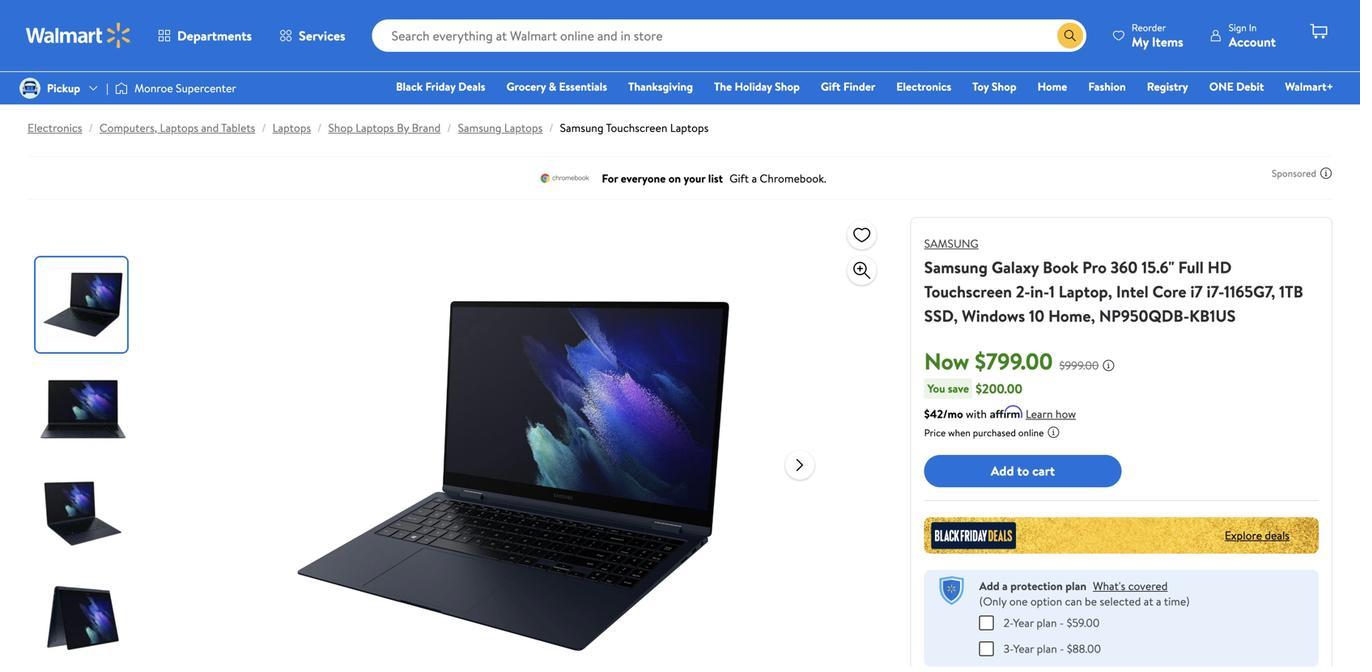 Task type: describe. For each thing, give the bounding box(es) containing it.
360
[[1111, 256, 1138, 279]]

electronics for electronics / computers, laptops and tablets / laptops / shop laptops by brand / samsung laptops / samsung touchscreen laptops
[[28, 120, 82, 136]]

learn how
[[1026, 406, 1077, 422]]

sign in account
[[1229, 21, 1277, 51]]

full
[[1179, 256, 1204, 279]]

samsung galaxy book pro 360 15.6" full hd touchscreen 2-in-1 laptop, intel core i7 i7-1165g7, 1tb ssd, windows 10 home, np950qdb-kb1us - image 3 of 12 image
[[36, 467, 130, 561]]

Walmart Site-Wide search field
[[372, 19, 1087, 52]]

i7-
[[1207, 280, 1225, 303]]

3-Year plan - $88.00 checkbox
[[980, 642, 994, 656]]

laptops link
[[273, 120, 311, 136]]

to
[[1018, 462, 1030, 480]]

holiday
[[735, 79, 773, 94]]

price when purchased online
[[925, 426, 1044, 440]]

the holiday shop
[[714, 79, 800, 94]]

10
[[1030, 305, 1045, 327]]

sponsored
[[1273, 166, 1317, 180]]

3-
[[1004, 641, 1014, 657]]

plan for $59.00
[[1037, 615, 1058, 631]]

one
[[1010, 594, 1028, 609]]

samsung galaxy book pro 360 15.6" full hd touchscreen 2-in-1 laptop, intel core i7 i7-1165g7, 1tb ssd, windows 10 home, np950qdb-kb1us - image 1 of 12 image
[[36, 258, 130, 352]]

samsung samsung galaxy book pro 360 15.6" full hd touchscreen 2-in-1 laptop, intel core i7 i7-1165g7, 1tb ssd, windows 10 home, np950qdb-kb1us
[[925, 236, 1304, 327]]

friday
[[426, 79, 456, 94]]

price
[[925, 426, 946, 440]]

fashion
[[1089, 79, 1127, 94]]

touchscreen inside samsung samsung galaxy book pro 360 15.6" full hd touchscreen 2-in-1 laptop, intel core i7 i7-1165g7, 1tb ssd, windows 10 home, np950qdb-kb1us
[[925, 280, 1013, 303]]

windows
[[962, 305, 1026, 327]]

plan for $88.00
[[1037, 641, 1058, 657]]

tablets
[[221, 120, 255, 136]]

time)
[[1165, 594, 1191, 609]]

thanksgiving link
[[621, 78, 701, 95]]

selected
[[1100, 594, 1142, 609]]

2 horizontal spatial shop
[[992, 79, 1017, 94]]

option
[[1031, 594, 1063, 609]]

fashion link
[[1082, 78, 1134, 95]]

walmart image
[[26, 23, 131, 49]]

be
[[1085, 594, 1098, 609]]

what's covered button
[[1094, 578, 1168, 594]]

samsung laptops link
[[458, 120, 543, 136]]

walmart+
[[1286, 79, 1334, 94]]

$59.00
[[1067, 615, 1100, 631]]

Search search field
[[372, 19, 1087, 52]]

4 laptops from the left
[[505, 120, 543, 136]]

zoom image modal image
[[853, 261, 872, 280]]

toy shop link
[[966, 78, 1024, 95]]

2 laptops from the left
[[273, 120, 311, 136]]

one
[[1210, 79, 1234, 94]]

black friday deals image
[[925, 517, 1320, 554]]

2-Year plan - $59.00 checkbox
[[980, 616, 994, 630]]

items
[[1153, 33, 1184, 51]]

book
[[1043, 256, 1079, 279]]

my
[[1132, 33, 1149, 51]]

explore deals link
[[1219, 521, 1297, 550]]

1165g7,
[[1225, 280, 1276, 303]]

home,
[[1049, 305, 1096, 327]]

debit
[[1237, 79, 1265, 94]]

samsung inside samsung samsung galaxy book pro 360 15.6" full hd touchscreen 2-in-1 laptop, intel core i7 i7-1165g7, 1tb ssd, windows 10 home, np950qdb-kb1us
[[925, 256, 988, 279]]

1 vertical spatial electronics link
[[28, 120, 82, 136]]

computers, laptops and tablets link
[[100, 120, 255, 136]]

3 / from the left
[[318, 120, 322, 136]]

$88.00
[[1068, 641, 1102, 657]]

home link
[[1031, 78, 1075, 95]]

learn how button
[[1026, 406, 1077, 423]]

plan inside add a protection plan what's covered (only one option can be selected at a time)
[[1066, 578, 1087, 594]]

next media item image
[[790, 456, 810, 475]]

add to cart button
[[925, 455, 1122, 487]]

cart
[[1033, 462, 1056, 480]]

services button
[[266, 16, 359, 55]]

0 vertical spatial touchscreen
[[606, 120, 668, 136]]

add to cart
[[991, 462, 1056, 480]]

now $799.00
[[925, 345, 1053, 377]]

kb1us
[[1190, 305, 1237, 327]]

1
[[1050, 280, 1055, 303]]

the
[[714, 79, 732, 94]]

registry
[[1148, 79, 1189, 94]]

2 / from the left
[[262, 120, 266, 136]]

hd
[[1208, 256, 1232, 279]]

reorder my items
[[1132, 21, 1184, 51]]

black friday deals link
[[389, 78, 493, 95]]

0 horizontal spatial a
[[1003, 578, 1008, 594]]

black friday deals
[[396, 79, 486, 94]]

3 laptops from the left
[[356, 120, 394, 136]]

monroe supercenter
[[135, 80, 236, 96]]

add a protection plan what's covered (only one option can be selected at a time)
[[980, 578, 1191, 609]]

5 laptops from the left
[[671, 120, 709, 136]]

&
[[549, 79, 557, 94]]

year for 2-
[[1014, 615, 1034, 631]]

deals
[[1266, 528, 1290, 544]]

1 vertical spatial 2-
[[1004, 615, 1014, 631]]

thanksgiving
[[629, 79, 693, 94]]

at
[[1144, 594, 1154, 609]]

0 horizontal spatial shop
[[328, 120, 353, 136]]

samsung galaxy book pro 360 15.6" full hd touchscreen 2-in-1 laptop, intel core i7 i7-1165g7, 1tb ssd, windows 10 home, np950qdb-kb1us image
[[254, 217, 773, 667]]

samsung galaxy book pro 360 15.6" full hd touchscreen 2-in-1 laptop, intel core i7 i7-1165g7, 1tb ssd, windows 10 home, np950qdb-kb1us - image 4 of 12 image
[[36, 571, 130, 666]]

3-year plan - $88.00
[[1004, 641, 1102, 657]]

departments
[[177, 27, 252, 45]]

account
[[1229, 33, 1277, 51]]

0 vertical spatial electronics link
[[890, 78, 959, 95]]

now
[[925, 345, 970, 377]]

- for $88.00
[[1060, 641, 1065, 657]]

can
[[1066, 594, 1083, 609]]

1 laptops from the left
[[160, 120, 199, 136]]

$200.00
[[976, 380, 1023, 398]]

covered
[[1129, 578, 1168, 594]]



Task type: vqa. For each thing, say whether or not it's contained in the screenshot.
MONTHLY PLAN FREE 30-DAY TRIAL , THEN $12.95/MONTH at the left bottom of the page
no



Task type: locate. For each thing, give the bounding box(es) containing it.
affirm image
[[991, 405, 1023, 418]]

you save $200.00
[[928, 380, 1023, 398]]

electronics link
[[890, 78, 959, 95], [28, 120, 82, 136]]

plan down 2-year plan - $59.00
[[1037, 641, 1058, 657]]

0 vertical spatial add
[[991, 462, 1015, 480]]

learn more about strikethrough prices image
[[1103, 359, 1116, 372]]

- left $59.00
[[1060, 615, 1065, 631]]

shop laptops by brand link
[[328, 120, 441, 136]]

laptop,
[[1059, 280, 1113, 303]]

you
[[928, 381, 946, 396]]

electronics link down the pickup
[[28, 120, 82, 136]]

essentials
[[559, 79, 608, 94]]

electronics left toy
[[897, 79, 952, 94]]

1 / from the left
[[89, 120, 93, 136]]

year right 3-year plan - $88.00 option
[[1014, 641, 1035, 657]]

sign
[[1229, 21, 1247, 34]]

- for $59.00
[[1060, 615, 1065, 631]]

departments button
[[144, 16, 266, 55]]

gift finder
[[821, 79, 876, 94]]

0 horizontal spatial 2-
[[1004, 615, 1014, 631]]

home
[[1038, 79, 1068, 94]]

add inside add a protection plan what's covered (only one option can be selected at a time)
[[980, 578, 1000, 594]]

1 vertical spatial add
[[980, 578, 1000, 594]]

year
[[1014, 615, 1034, 631], [1014, 641, 1035, 657]]

galaxy
[[992, 256, 1039, 279]]

2 vertical spatial plan
[[1037, 641, 1058, 657]]

electronics down the pickup
[[28, 120, 82, 136]]

2- right "2-year plan - $59.00" option
[[1004, 615, 1014, 631]]

0 vertical spatial year
[[1014, 615, 1034, 631]]

samsung down samsung
[[925, 256, 988, 279]]

touchscreen down thanksgiving link
[[606, 120, 668, 136]]

black
[[396, 79, 423, 94]]

by
[[397, 120, 409, 136]]

monroe
[[135, 80, 173, 96]]

shop right the holiday
[[775, 79, 800, 94]]

laptops down "grocery"
[[505, 120, 543, 136]]

1 vertical spatial -
[[1060, 641, 1065, 657]]

electronics
[[897, 79, 952, 94], [28, 120, 82, 136]]

cart contains 0 items total amount $0.00 image
[[1310, 22, 1329, 41]]

year for 3-
[[1014, 641, 1035, 657]]

add left the one
[[980, 578, 1000, 594]]

grocery & essentials link
[[499, 78, 615, 95]]

electronics link left toy
[[890, 78, 959, 95]]

1 horizontal spatial electronics link
[[890, 78, 959, 95]]

0 vertical spatial plan
[[1066, 578, 1087, 594]]

2 horizontal spatial samsung
[[925, 256, 988, 279]]

electronics / computers, laptops and tablets / laptops / shop laptops by brand / samsung laptops / samsung touchscreen laptops
[[28, 120, 709, 136]]

laptops right tablets on the left top of the page
[[273, 120, 311, 136]]

learn
[[1026, 406, 1054, 422]]

0 horizontal spatial electronics
[[28, 120, 82, 136]]

1 horizontal spatial samsung
[[560, 120, 604, 136]]

2 year from the top
[[1014, 641, 1035, 657]]

1 horizontal spatial 2-
[[1017, 280, 1031, 303]]

purchased
[[973, 426, 1017, 440]]

0 horizontal spatial electronics link
[[28, 120, 82, 136]]

services
[[299, 27, 346, 45]]

1 vertical spatial plan
[[1037, 615, 1058, 631]]

explore deals
[[1225, 528, 1290, 544]]

sign in to add to favorites list, samsung galaxy book pro 360 15.6" full hd touchscreen 2-in-1 laptop, intel core i7 i7-1165g7, 1tb ssd, windows 10 home, np950qdb-kb1us image
[[853, 225, 872, 245]]

1 horizontal spatial touchscreen
[[925, 280, 1013, 303]]

and
[[201, 120, 219, 136]]

laptops left and
[[160, 120, 199, 136]]

samsung galaxy book pro 360 15.6" full hd touchscreen 2-in-1 laptop, intel core i7 i7-1165g7, 1tb ssd, windows 10 home, np950qdb-kb1us - image 2 of 12 image
[[36, 362, 130, 457]]

0 horizontal spatial samsung
[[458, 120, 502, 136]]

electronics for electronics
[[897, 79, 952, 94]]

 image
[[115, 80, 128, 96]]

i7
[[1191, 280, 1204, 303]]

online
[[1019, 426, 1044, 440]]

plan
[[1066, 578, 1087, 594], [1037, 615, 1058, 631], [1037, 641, 1058, 657]]

1 horizontal spatial electronics
[[897, 79, 952, 94]]

(only
[[980, 594, 1007, 609]]

0 horizontal spatial touchscreen
[[606, 120, 668, 136]]

0 vertical spatial 2-
[[1017, 280, 1031, 303]]

touchscreen up the windows
[[925, 280, 1013, 303]]

plan down option
[[1037, 615, 1058, 631]]

-
[[1060, 615, 1065, 631], [1060, 641, 1065, 657]]

5 / from the left
[[550, 120, 554, 136]]

in-
[[1031, 280, 1050, 303]]

reorder
[[1132, 21, 1167, 34]]

in
[[1250, 21, 1257, 34]]

1 vertical spatial year
[[1014, 641, 1035, 657]]

2-year plan - $59.00
[[1004, 615, 1100, 631]]

add
[[991, 462, 1015, 480], [980, 578, 1000, 594]]

add left to
[[991, 462, 1015, 480]]

legal information image
[[1048, 426, 1061, 439]]

laptops down thanksgiving
[[671, 120, 709, 136]]

what's
[[1094, 578, 1126, 594]]

1 horizontal spatial shop
[[775, 79, 800, 94]]

1 vertical spatial electronics
[[28, 120, 82, 136]]

laptops
[[160, 120, 199, 136], [273, 120, 311, 136], [356, 120, 394, 136], [505, 120, 543, 136], [671, 120, 709, 136]]

2- inside samsung samsung galaxy book pro 360 15.6" full hd touchscreen 2-in-1 laptop, intel core i7 i7-1165g7, 1tb ssd, windows 10 home, np950qdb-kb1us
[[1017, 280, 1031, 303]]

shop right laptops link
[[328, 120, 353, 136]]

samsung down deals
[[458, 120, 502, 136]]

a left the one
[[1003, 578, 1008, 594]]

a right at
[[1157, 594, 1162, 609]]

samsung
[[925, 236, 979, 252]]

 image
[[19, 78, 41, 99]]

$799.00
[[975, 345, 1053, 377]]

- left $88.00
[[1060, 641, 1065, 657]]

/ left computers,
[[89, 120, 93, 136]]

laptops left the by
[[356, 120, 394, 136]]

/ right brand
[[447, 120, 452, 136]]

add for add to cart
[[991, 462, 1015, 480]]

toy shop
[[973, 79, 1017, 94]]

how
[[1056, 406, 1077, 422]]

plan left what's
[[1066, 578, 1087, 594]]

ad disclaimer and feedback for skylinedisplayad image
[[1320, 167, 1333, 180]]

year down the one
[[1014, 615, 1034, 631]]

2-
[[1017, 280, 1031, 303], [1004, 615, 1014, 631]]

one debit
[[1210, 79, 1265, 94]]

toy
[[973, 79, 989, 94]]

supercenter
[[176, 80, 236, 96]]

np950qdb-
[[1100, 305, 1190, 327]]

protection
[[1011, 578, 1063, 594]]

samsung
[[458, 120, 502, 136], [560, 120, 604, 136], [925, 256, 988, 279]]

explore
[[1225, 528, 1263, 544]]

$42/mo with
[[925, 406, 987, 422]]

grocery
[[507, 79, 546, 94]]

grocery & essentials
[[507, 79, 608, 94]]

/ down &
[[550, 120, 554, 136]]

search icon image
[[1064, 29, 1077, 42]]

add inside "add to cart" button
[[991, 462, 1015, 480]]

2- down galaxy
[[1017, 280, 1031, 303]]

registry link
[[1140, 78, 1196, 95]]

1 year from the top
[[1014, 615, 1034, 631]]

when
[[949, 426, 971, 440]]

1 horizontal spatial a
[[1157, 594, 1162, 609]]

/ right tablets on the left top of the page
[[262, 120, 266, 136]]

add for add a protection plan what's covered (only one option can be selected at a time)
[[980, 578, 1000, 594]]

4 / from the left
[[447, 120, 452, 136]]

pickup
[[47, 80, 80, 96]]

15.6"
[[1142, 256, 1175, 279]]

the holiday shop link
[[707, 78, 808, 95]]

gift
[[821, 79, 841, 94]]

samsung down the essentials
[[560, 120, 604, 136]]

1 vertical spatial touchscreen
[[925, 280, 1013, 303]]

$42/mo
[[925, 406, 964, 422]]

0 vertical spatial electronics
[[897, 79, 952, 94]]

/ right laptops link
[[318, 120, 322, 136]]

with
[[966, 406, 987, 422]]

shop right toy
[[992, 79, 1017, 94]]

samsung link
[[925, 236, 979, 252]]

wpp logo image
[[938, 577, 967, 606]]

intel
[[1117, 280, 1149, 303]]

$999.00
[[1060, 358, 1100, 373]]

0 vertical spatial -
[[1060, 615, 1065, 631]]



